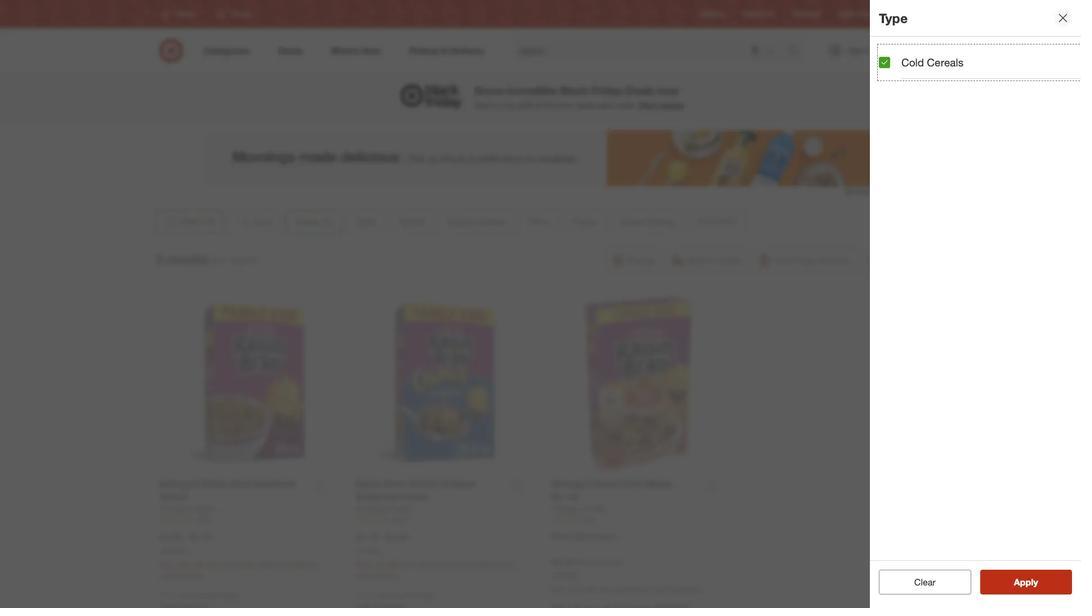 Task type: vqa. For each thing, say whether or not it's contained in the screenshot.
leftmost Only
yes



Task type: locate. For each thing, give the bounding box(es) containing it.
$5.29 down the 1345
[[190, 532, 212, 543]]

$4.29 - $5.29 at pinole down "1283"
[[356, 532, 408, 555]]

with for 1345
[[193, 591, 206, 600]]

1345 link
[[160, 515, 334, 524]]

0 horizontal spatial ships
[[175, 591, 191, 600]]

$4.29 - $5.29 at pinole
[[160, 532, 212, 555], [356, 532, 408, 555]]

2 horizontal spatial pinole
[[559, 572, 578, 580]]

1 with from the left
[[193, 591, 206, 600]]

0 horizontal spatial $4.29
[[160, 532, 182, 543]]

0 horizontal spatial pinole
[[167, 547, 186, 555]]

weekly ad
[[743, 10, 775, 18]]

$35 for 1283
[[404, 591, 414, 600]]

orders for 1283
[[416, 591, 436, 600]]

only for 1345
[[160, 591, 173, 600]]

1 horizontal spatial ships
[[371, 591, 387, 600]]

0 horizontal spatial only
[[160, 591, 173, 600]]

only ships with $35 orders for 1345
[[160, 591, 240, 600]]

2 with from the left
[[389, 591, 402, 600]]

$5.29 left ( in the right of the page
[[552, 556, 574, 568]]

$4.29 - $5.29 at pinole down the 1345
[[160, 532, 212, 555]]

$35
[[208, 591, 218, 600], [404, 591, 414, 600]]

1 horizontal spatial only ships with $35 orders
[[356, 591, 436, 600]]

2 $35 from the left
[[404, 591, 414, 600]]

1345
[[195, 515, 210, 524]]

2 ships from the left
[[371, 591, 387, 600]]

type dialog
[[870, 0, 1081, 608]]

0 horizontal spatial with
[[193, 591, 206, 600]]

pinole
[[167, 547, 186, 555], [363, 547, 382, 555], [559, 572, 578, 580]]

1 $4.29 - $5.29 at pinole from the left
[[160, 532, 212, 555]]

orders for 1345
[[220, 591, 240, 600]]

only
[[160, 591, 173, 600], [356, 591, 369, 600]]

1 horizontal spatial $4.29
[[356, 532, 378, 543]]

-
[[184, 532, 188, 543], [380, 532, 384, 543]]

at for 1283
[[356, 547, 361, 555]]

$4.29
[[160, 532, 182, 543], [356, 532, 378, 543]]

weekly ad link
[[743, 9, 775, 19]]

ships
[[175, 591, 191, 600], [371, 591, 387, 600]]

1 horizontal spatial only
[[356, 591, 369, 600]]

2 $4.29 from the left
[[356, 532, 378, 543]]

1 horizontal spatial $35
[[404, 591, 414, 600]]

1 only ships with $35 orders from the left
[[160, 591, 240, 600]]

0 horizontal spatial $4.29 - $5.29 at pinole
[[160, 532, 212, 555]]

1
[[916, 40, 919, 47]]

with for 1283
[[389, 591, 402, 600]]

2 - from the left
[[380, 532, 384, 543]]

1 horizontal spatial pinole
[[363, 547, 382, 555]]

"raisins"
[[226, 254, 259, 266]]

1 horizontal spatial with
[[389, 591, 402, 600]]

for
[[213, 254, 223, 266]]

2 orders from the left
[[416, 591, 436, 600]]

clear
[[915, 577, 936, 588]]

$5.29
[[190, 532, 212, 543], [386, 532, 408, 543], [552, 556, 574, 568]]

2 $4.29 - $5.29 at pinole from the left
[[356, 532, 408, 555]]

target
[[838, 10, 857, 18]]

0 horizontal spatial orders
[[220, 591, 240, 600]]

score
[[474, 84, 504, 97]]

at
[[160, 547, 165, 555], [356, 547, 361, 555], [552, 572, 557, 580]]

snap
[[552, 532, 573, 541]]

1 orders from the left
[[220, 591, 240, 600]]

0 horizontal spatial $35
[[208, 591, 218, 600]]

)
[[622, 558, 624, 567]]

$35 for 1345
[[208, 591, 218, 600]]

each
[[597, 100, 614, 110]]

cold cereals
[[902, 56, 964, 69]]

1 $35 from the left
[[208, 591, 218, 600]]

search
[[785, 46, 812, 57]]

1 horizontal spatial $4.29 - $5.29 at pinole
[[356, 532, 408, 555]]

0 horizontal spatial $5.29
[[190, 532, 212, 543]]

only for 1283
[[356, 591, 369, 600]]

1 $4.29 from the left
[[160, 532, 182, 543]]

1 horizontal spatial orders
[[416, 591, 436, 600]]

only ships with $35 orders
[[160, 591, 240, 600], [356, 591, 436, 600]]

2 only ships with $35 orders from the left
[[356, 591, 436, 600]]

now
[[657, 84, 679, 97]]

pinole inside $5.29 ( $0.24 /ounce ) at pinole
[[559, 572, 578, 580]]

1 horizontal spatial -
[[380, 532, 384, 543]]

orders
[[220, 591, 240, 600], [416, 591, 436, 600]]

apply button
[[980, 570, 1072, 595]]

2 horizontal spatial at
[[552, 572, 557, 580]]

0 horizontal spatial only ships with $35 orders
[[160, 591, 240, 600]]

ships for 1283
[[371, 591, 387, 600]]

1 only from the left
[[160, 591, 173, 600]]

1 - from the left
[[184, 532, 188, 543]]

new
[[559, 100, 573, 110]]

1 horizontal spatial $5.29
[[386, 532, 408, 543]]

ad
[[767, 10, 775, 18]]

$4.29 - $5.29 at pinole for 1283
[[356, 532, 408, 555]]

registry
[[700, 10, 725, 18]]

apply
[[1014, 577, 1038, 588]]

(
[[576, 558, 578, 567]]

start
[[639, 100, 658, 110]]

1 horizontal spatial at
[[356, 547, 361, 555]]

pinole for 1283
[[363, 547, 382, 555]]

save
[[474, 100, 492, 110]]

$5.29 down "1283"
[[386, 532, 408, 543]]

2 horizontal spatial $5.29
[[552, 556, 574, 568]]

$4.29 - $5.29 at pinole for 1345
[[160, 532, 212, 555]]

1 ships from the left
[[175, 591, 191, 600]]

with
[[193, 591, 206, 600], [389, 591, 402, 600]]

registry link
[[700, 9, 725, 19]]

2 only from the left
[[356, 591, 369, 600]]

- for 1345
[[184, 532, 188, 543]]

saving
[[660, 100, 684, 110]]

clear button
[[879, 570, 971, 595]]

0 horizontal spatial at
[[160, 547, 165, 555]]

0 horizontal spatial -
[[184, 532, 188, 543]]



Task type: describe. For each thing, give the bounding box(es) containing it.
cold
[[902, 56, 924, 69]]

find
[[894, 10, 907, 18]]

type
[[879, 10, 908, 26]]

/ounce
[[597, 558, 622, 567]]

target circle link
[[838, 9, 876, 19]]

at inside $5.29 ( $0.24 /ounce ) at pinole
[[552, 572, 557, 580]]

only ships with $35 orders for 1283
[[356, 591, 436, 600]]

1283
[[391, 515, 406, 524]]

find
[[543, 100, 557, 110]]

deals
[[576, 100, 594, 110]]

top
[[505, 100, 517, 110]]

- for 1283
[[380, 532, 384, 543]]

circle
[[858, 10, 876, 18]]

score incredible black friday deals now save on top gifts & find new deals each week. start saving
[[474, 84, 684, 110]]

3 results for "raisins"
[[155, 251, 259, 267]]

cereals
[[927, 56, 964, 69]]

&
[[536, 100, 541, 110]]

$5.29 inside $5.29 ( $0.24 /ounce ) at pinole
[[552, 556, 574, 568]]

$0.24
[[578, 558, 597, 567]]

$4.29 for 1345
[[160, 532, 182, 543]]

week.
[[616, 100, 637, 110]]

advertisement region
[[203, 130, 879, 186]]

redcard
[[793, 10, 820, 18]]

gifts
[[519, 100, 534, 110]]

redcard link
[[793, 9, 820, 19]]

3
[[155, 251, 163, 267]]

weekly
[[743, 10, 765, 18]]

target circle
[[838, 10, 876, 18]]

What can we help you find? suggestions appear below search field
[[512, 38, 792, 63]]

$4.29 for 1283
[[356, 532, 378, 543]]

at for 1345
[[160, 547, 165, 555]]

find stores
[[894, 10, 928, 18]]

1283 link
[[356, 515, 530, 524]]

deals
[[626, 84, 654, 97]]

$5.29 for 1345
[[190, 532, 212, 543]]

results
[[166, 251, 208, 267]]

on
[[494, 100, 503, 110]]

find stores link
[[894, 9, 928, 19]]

eligible
[[592, 532, 617, 541]]

stores
[[909, 10, 928, 18]]

pinole for 1345
[[167, 547, 186, 555]]

1 link
[[899, 38, 924, 63]]

ships for 1345
[[175, 591, 191, 600]]

snap ebt eligible
[[552, 532, 617, 541]]

Cold Cereals checkbox
[[879, 57, 890, 68]]

ebt
[[575, 532, 590, 541]]

incredible
[[507, 84, 557, 97]]

black
[[560, 84, 589, 97]]

search button
[[785, 38, 812, 65]]

59 link
[[552, 515, 726, 524]]

friday
[[592, 84, 623, 97]]

59
[[587, 515, 594, 524]]

sponsored
[[845, 187, 879, 195]]

$5.29 ( $0.24 /ounce ) at pinole
[[552, 556, 624, 580]]

$5.29 for 1283
[[386, 532, 408, 543]]



